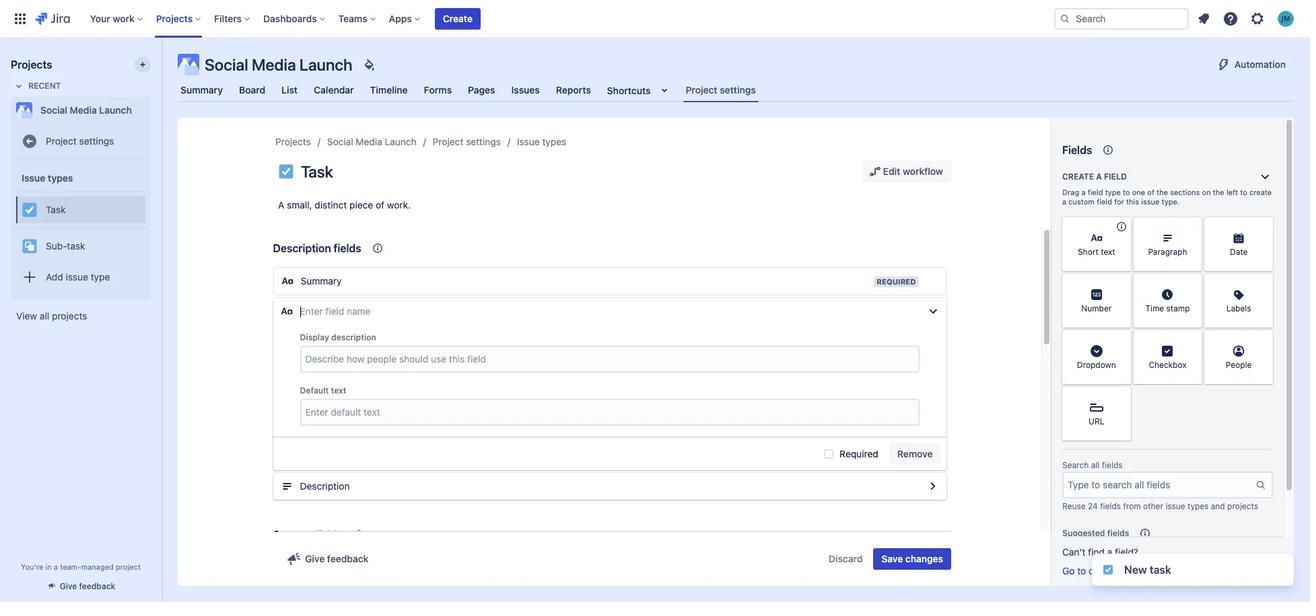 Task type: locate. For each thing, give the bounding box(es) containing it.
task up add issue type
[[67, 240, 85, 252]]

issue right add on the top
[[66, 271, 88, 283]]

for
[[1115, 197, 1124, 206]]

0 vertical spatial projects
[[156, 12, 193, 24]]

types down reports link
[[542, 136, 567, 147]]

suggested fields
[[1063, 529, 1129, 539]]

sections
[[1170, 188, 1200, 197]]

0 vertical spatial text
[[1101, 247, 1116, 258]]

give feedback for the leftmost give feedback button
[[60, 582, 115, 592]]

tab list
[[170, 78, 1302, 102]]

banner
[[0, 0, 1310, 38]]

fields
[[334, 242, 361, 255], [1102, 461, 1123, 471], [1100, 502, 1121, 512], [1107, 529, 1129, 539], [315, 529, 343, 541], [1124, 566, 1147, 577]]

fields right the search
[[1102, 461, 1123, 471]]

0 horizontal spatial task
[[46, 204, 66, 215]]

types up task 'group'
[[48, 172, 73, 183]]

social right projects link
[[327, 136, 353, 147]]

0 horizontal spatial feedback
[[79, 582, 115, 592]]

0 horizontal spatial projects
[[52, 310, 87, 322]]

a
[[1096, 172, 1102, 182], [1082, 188, 1086, 197], [1063, 197, 1067, 206], [1107, 547, 1113, 558], [54, 563, 58, 572]]

Type to search all fields text field
[[1064, 473, 1256, 498]]

1 horizontal spatial projects
[[1228, 502, 1259, 512]]

0 vertical spatial media
[[252, 55, 296, 74]]

the right on
[[1213, 188, 1225, 197]]

type down sub-task link
[[91, 271, 110, 283]]

number
[[1082, 304, 1112, 314]]

projects up issue type icon
[[275, 136, 311, 147]]

types left and
[[1188, 502, 1209, 512]]

project settings link down recent
[[16, 128, 145, 155]]

1 horizontal spatial text
[[1101, 247, 1116, 258]]

0 vertical spatial task
[[67, 240, 85, 252]]

close field configuration image
[[925, 304, 941, 320]]

projects button
[[152, 8, 206, 29]]

0 horizontal spatial projects
[[11, 59, 52, 71]]

types inside "link"
[[542, 136, 567, 147]]

social media launch up list
[[205, 55, 353, 74]]

0 vertical spatial task
[[301, 162, 333, 181]]

fields left more information about the context fields image
[[334, 242, 361, 255]]

0 horizontal spatial settings
[[79, 135, 114, 147]]

the
[[1157, 188, 1168, 197], [1213, 188, 1225, 197]]

required
[[877, 277, 916, 286], [840, 448, 879, 460]]

description down small,
[[273, 242, 331, 255]]

0 vertical spatial types
[[542, 136, 567, 147]]

of right the piece
[[376, 199, 385, 211]]

project down forms link
[[433, 136, 464, 147]]

0 vertical spatial give feedback button
[[278, 549, 377, 570]]

work
[[113, 12, 134, 24]]

view
[[16, 310, 37, 322]]

0 vertical spatial projects
[[52, 310, 87, 322]]

you're in a team-managed project
[[21, 563, 141, 572]]

1 horizontal spatial issue
[[517, 136, 540, 147]]

1 vertical spatial give feedback
[[60, 582, 115, 592]]

dashboards
[[263, 12, 317, 24]]

0 horizontal spatial project settings link
[[16, 128, 145, 155]]

projects inside dropdown button
[[156, 12, 193, 24]]

shortcuts button
[[604, 78, 675, 102]]

create right the apps dropdown button
[[443, 12, 473, 24]]

pages link
[[465, 78, 498, 102]]

0 vertical spatial give feedback
[[305, 554, 369, 565]]

types
[[542, 136, 567, 147], [48, 172, 73, 183], [1188, 502, 1209, 512]]

0 vertical spatial of
[[1148, 188, 1155, 197]]

1 horizontal spatial issue
[[1142, 197, 1160, 206]]

2 horizontal spatial issue
[[1166, 502, 1186, 512]]

project inside tab list
[[686, 84, 718, 96]]

board
[[239, 84, 265, 96]]

projects
[[156, 12, 193, 24], [11, 59, 52, 71], [275, 136, 311, 147]]

0 vertical spatial social
[[205, 55, 248, 74]]

primary element
[[8, 0, 1055, 37]]

1 horizontal spatial give feedback button
[[278, 549, 377, 570]]

summary down description fields
[[301, 275, 342, 287]]

text right short
[[1101, 247, 1116, 258]]

give feedback down you're in a team-managed project
[[60, 582, 115, 592]]

date
[[1230, 247, 1248, 258]]

0 vertical spatial give
[[305, 554, 325, 565]]

feedback
[[327, 554, 369, 565], [79, 582, 115, 592]]

description
[[273, 242, 331, 255], [300, 481, 350, 492]]

custom inside drag a field type to one of the sections on the left to create a custom field for this issue type.
[[1069, 197, 1095, 206]]

give down team- on the bottom left of page
[[60, 582, 77, 592]]

1 horizontal spatial social media launch link
[[327, 134, 417, 150]]

1 vertical spatial text
[[331, 386, 346, 396]]

task right issue type icon
[[301, 162, 333, 181]]

all for view
[[40, 310, 49, 322]]

0 horizontal spatial to
[[1078, 566, 1086, 577]]

more information image
[[1114, 219, 1130, 235], [1185, 219, 1201, 235], [1256, 219, 1272, 235], [1114, 275, 1130, 292], [1114, 332, 1130, 348], [1256, 332, 1272, 348]]

0 vertical spatial feedback
[[327, 554, 369, 565]]

1 horizontal spatial give feedback
[[305, 554, 369, 565]]

a down the more information about the fields icon
[[1096, 172, 1102, 182]]

all for search
[[1091, 461, 1100, 471]]

1 vertical spatial projects
[[1228, 502, 1259, 512]]

text right the "default"
[[331, 386, 346, 396]]

create a field
[[1063, 172, 1127, 182]]

custom
[[1069, 197, 1095, 206], [1089, 566, 1121, 577]]

1 vertical spatial issue
[[22, 172, 45, 183]]

a right in
[[54, 563, 58, 572]]

0 vertical spatial social media launch link
[[11, 97, 145, 124]]

issue down the "issues" link
[[517, 136, 540, 147]]

issue types up task 'group'
[[22, 172, 73, 183]]

task up "sub-"
[[46, 204, 66, 215]]

issue types link
[[517, 134, 567, 150]]

1 horizontal spatial of
[[1148, 188, 1155, 197]]

create
[[1250, 188, 1272, 197]]

task group
[[16, 191, 145, 228]]

feedback down more information about the context fields icon
[[327, 554, 369, 565]]

social down recent
[[40, 104, 67, 116]]

issue
[[1142, 197, 1160, 206], [66, 271, 88, 283], [1166, 502, 1186, 512]]

settings inside tab list
[[720, 84, 756, 96]]

issue types down the "issues" link
[[517, 136, 567, 147]]

0 vertical spatial type
[[1105, 188, 1121, 197]]

more information about the context fields image
[[369, 240, 386, 257]]

issue down one
[[1142, 197, 1160, 206]]

1 horizontal spatial project settings link
[[433, 134, 501, 150]]

to right left
[[1241, 188, 1248, 197]]

social media launch down timeline link
[[327, 136, 417, 147]]

default
[[300, 386, 329, 396]]

timeline
[[370, 84, 408, 96]]

type inside drag a field type to one of the sections on the left to create a custom field for this issue type.
[[1105, 188, 1121, 197]]

jira image
[[35, 10, 70, 27], [35, 10, 70, 27]]

Enter field name field
[[300, 304, 919, 320]]

1 vertical spatial of
[[376, 199, 385, 211]]

0 horizontal spatial social media launch link
[[11, 97, 145, 124]]

issue inside "link"
[[517, 136, 540, 147]]

0 vertical spatial custom
[[1069, 197, 1095, 206]]

0 vertical spatial issue
[[1142, 197, 1160, 206]]

more information image
[[1185, 275, 1201, 292], [1256, 275, 1272, 292], [1185, 332, 1201, 348]]

1 vertical spatial field
[[1088, 188, 1103, 197]]

1 horizontal spatial launch
[[300, 55, 353, 74]]

projects
[[52, 310, 87, 322], [1228, 502, 1259, 512]]

teams button
[[334, 8, 381, 29]]

give feedback button down 'context fields'
[[278, 549, 377, 570]]

social media launch link down timeline link
[[327, 134, 417, 150]]

task link
[[16, 197, 145, 224]]

task inside 'group'
[[46, 204, 66, 215]]

0 horizontal spatial give
[[60, 582, 77, 592]]

custom down drag
[[1069, 197, 1095, 206]]

1 horizontal spatial project
[[433, 136, 464, 147]]

give feedback
[[305, 554, 369, 565], [60, 582, 115, 592]]

0 horizontal spatial issue
[[66, 271, 88, 283]]

0 vertical spatial description
[[273, 242, 331, 255]]

of
[[1148, 188, 1155, 197], [376, 199, 385, 211]]

1 horizontal spatial task
[[301, 162, 333, 181]]

project settings inside tab list
[[686, 84, 756, 96]]

0 horizontal spatial task
[[67, 240, 85, 252]]

0 horizontal spatial summary
[[180, 84, 223, 96]]

2 vertical spatial projects
[[275, 136, 311, 147]]

social media launch link
[[11, 97, 145, 124], [327, 134, 417, 150]]

description inside button
[[300, 481, 350, 492]]

add issue type image
[[22, 269, 38, 286]]

0 vertical spatial required
[[877, 277, 916, 286]]

group
[[16, 160, 145, 299]]

0 horizontal spatial social
[[40, 104, 67, 116]]

1 vertical spatial create
[[1063, 172, 1094, 182]]

2 horizontal spatial settings
[[720, 84, 756, 96]]

create up drag
[[1063, 172, 1094, 182]]

social
[[205, 55, 248, 74], [40, 104, 67, 116], [327, 136, 353, 147]]

1 vertical spatial custom
[[1089, 566, 1121, 577]]

display description
[[300, 333, 376, 343]]

2 vertical spatial types
[[1188, 502, 1209, 512]]

create inside button
[[443, 12, 473, 24]]

issue
[[517, 136, 540, 147], [22, 172, 45, 183]]

give feedback button
[[278, 549, 377, 570], [38, 576, 123, 598]]

0 horizontal spatial media
[[70, 104, 97, 116]]

all right the search
[[1091, 461, 1100, 471]]

issue up task 'group'
[[22, 172, 45, 183]]

field left for
[[1097, 197, 1112, 206]]

2 horizontal spatial launch
[[385, 136, 417, 147]]

issue right other
[[1166, 502, 1186, 512]]

task right new
[[1150, 564, 1172, 576]]

field
[[1104, 172, 1127, 182], [1088, 188, 1103, 197], [1097, 197, 1112, 206]]

type up for
[[1105, 188, 1121, 197]]

more information image for dropdown
[[1114, 332, 1130, 348]]

create for create
[[443, 12, 473, 24]]

feedback down managed
[[79, 582, 115, 592]]

0 horizontal spatial the
[[1157, 188, 1168, 197]]

projects right and
[[1228, 502, 1259, 512]]

projects down add issue type
[[52, 310, 87, 322]]

to up the "this"
[[1123, 188, 1130, 197]]

1 horizontal spatial media
[[252, 55, 296, 74]]

0 horizontal spatial of
[[376, 199, 385, 211]]

you're
[[21, 563, 43, 572]]

social media launch
[[205, 55, 353, 74], [40, 104, 132, 116], [327, 136, 417, 147]]

open field configuration image
[[925, 479, 941, 495]]

summary left board
[[180, 84, 223, 96]]

project settings link down pages link
[[433, 134, 501, 150]]

1 vertical spatial description
[[300, 481, 350, 492]]

field down create a field at right top
[[1088, 188, 1103, 197]]

2 vertical spatial social
[[327, 136, 353, 147]]

give feedback button down you're in a team-managed project
[[38, 576, 123, 598]]

1 horizontal spatial all
[[1091, 461, 1100, 471]]

launch down timeline link
[[385, 136, 417, 147]]

task for new task
[[1150, 564, 1172, 576]]

of right one
[[1148, 188, 1155, 197]]

0 horizontal spatial types
[[48, 172, 73, 183]]

projects right work
[[156, 12, 193, 24]]

issue types
[[517, 136, 567, 147], [22, 172, 73, 183]]

1 horizontal spatial types
[[542, 136, 567, 147]]

launch up calendar
[[300, 55, 353, 74]]

type
[[1105, 188, 1121, 197], [91, 271, 110, 283]]

all inside view all projects link
[[40, 310, 49, 322]]

display
[[300, 333, 329, 343]]

1 horizontal spatial feedback
[[327, 554, 369, 565]]

time
[[1146, 304, 1164, 314]]

the up type.
[[1157, 188, 1168, 197]]

to right go
[[1078, 566, 1086, 577]]

project
[[686, 84, 718, 96], [46, 135, 77, 147], [433, 136, 464, 147]]

field for create
[[1104, 172, 1127, 182]]

edit
[[883, 166, 901, 177]]

project settings link
[[16, 128, 145, 155], [433, 134, 501, 150]]

0 horizontal spatial issue types
[[22, 172, 73, 183]]

create project image
[[137, 59, 148, 70]]

launch left add to starred image
[[99, 104, 132, 116]]

list link
[[279, 78, 300, 102]]

labels
[[1227, 304, 1252, 314]]

project settings
[[686, 84, 756, 96], [46, 135, 114, 147], [433, 136, 501, 147]]

all right view in the left bottom of the page
[[40, 310, 49, 322]]

settings
[[720, 84, 756, 96], [79, 135, 114, 147], [466, 136, 501, 147]]

social media launch down recent
[[40, 104, 132, 116]]

add to starred image
[[147, 102, 163, 119]]

0 vertical spatial issue
[[517, 136, 540, 147]]

1 horizontal spatial type
[[1105, 188, 1121, 197]]

project right shortcuts popup button
[[686, 84, 718, 96]]

0 horizontal spatial text
[[331, 386, 346, 396]]

1 horizontal spatial task
[[1150, 564, 1172, 576]]

social media launch link down recent
[[11, 97, 145, 124]]

description up 'context fields'
[[300, 481, 350, 492]]

0 horizontal spatial create
[[443, 12, 473, 24]]

banner containing your work
[[0, 0, 1310, 38]]

issue type icon image
[[278, 164, 294, 180]]

1 vertical spatial social media launch
[[40, 104, 132, 116]]

reports link
[[553, 78, 594, 102]]

give
[[305, 554, 325, 565], [60, 582, 77, 592]]

social up summary link
[[205, 55, 248, 74]]

1 the from the left
[[1157, 188, 1168, 197]]

appswitcher icon image
[[12, 10, 28, 27]]

1 horizontal spatial issue types
[[517, 136, 567, 147]]

task inside button
[[1150, 564, 1172, 576]]

1 vertical spatial task
[[46, 204, 66, 215]]

1 horizontal spatial projects
[[156, 12, 193, 24]]

give feedback down more information about the context fields icon
[[305, 554, 369, 565]]

0 horizontal spatial project
[[46, 135, 77, 147]]

pages
[[468, 84, 495, 96]]

issue inside drag a field type to one of the sections on the left to create a custom field for this issue type.
[[1142, 197, 1160, 206]]

context fields
[[273, 529, 343, 541]]

custom down can't find a field?
[[1089, 566, 1121, 577]]

more information image for date
[[1256, 219, 1272, 235]]

0 vertical spatial field
[[1104, 172, 1127, 182]]

0 horizontal spatial give feedback button
[[38, 576, 123, 598]]

this link will be opened in a new tab image
[[1150, 566, 1161, 577]]

1 vertical spatial media
[[70, 104, 97, 116]]

projects for projects dropdown button
[[156, 12, 193, 24]]

project down recent
[[46, 135, 77, 147]]

2 horizontal spatial to
[[1241, 188, 1248, 197]]

1 vertical spatial give feedback button
[[38, 576, 123, 598]]

2 horizontal spatial project settings
[[686, 84, 756, 96]]

field up for
[[1104, 172, 1127, 182]]

create button
[[435, 8, 481, 29]]

1 vertical spatial all
[[1091, 461, 1100, 471]]

give feedback for the right give feedback button
[[305, 554, 369, 565]]

give down 'context fields'
[[305, 554, 325, 565]]

1 horizontal spatial create
[[1063, 172, 1094, 182]]

launch
[[300, 55, 353, 74], [99, 104, 132, 116], [385, 136, 417, 147]]

projects up recent
[[11, 59, 52, 71]]

0 horizontal spatial launch
[[99, 104, 132, 116]]



Task type: vqa. For each thing, say whether or not it's contained in the screenshot.
Issue Worklog Updated's Current
no



Task type: describe. For each thing, give the bounding box(es) containing it.
fields
[[1063, 144, 1092, 156]]

search all fields
[[1063, 461, 1123, 471]]

issue inside button
[[66, 271, 88, 283]]

team-
[[60, 563, 81, 572]]

0 horizontal spatial issue
[[22, 172, 45, 183]]

issues
[[511, 84, 540, 96]]

description
[[331, 333, 376, 343]]

add issue type button
[[16, 264, 145, 291]]

1 vertical spatial required
[[840, 448, 879, 460]]

tab list containing project settings
[[170, 78, 1302, 102]]

small,
[[287, 199, 312, 211]]

task for sub-task
[[67, 240, 85, 252]]

1 vertical spatial issue types
[[22, 172, 73, 183]]

2 vertical spatial social media launch
[[327, 136, 417, 147]]

text for short text
[[1101, 247, 1116, 258]]

1 vertical spatial types
[[48, 172, 73, 183]]

short text
[[1078, 247, 1116, 258]]

reuse
[[1063, 502, 1086, 512]]

reuse 24 fields from other issue types and projects
[[1063, 502, 1259, 512]]

default text
[[300, 386, 346, 396]]

add
[[46, 271, 63, 283]]

save changes
[[882, 554, 943, 565]]

find
[[1088, 547, 1105, 558]]

forms
[[424, 84, 452, 96]]

one
[[1132, 188, 1146, 197]]

from
[[1123, 502, 1141, 512]]

collapse recent projects image
[[11, 78, 27, 94]]

on
[[1202, 188, 1211, 197]]

left
[[1227, 188, 1238, 197]]

paragraph
[[1148, 247, 1188, 258]]

create for create a field
[[1063, 172, 1094, 182]]

type.
[[1162, 197, 1180, 206]]

save changes button
[[874, 549, 951, 570]]

sub-
[[46, 240, 67, 252]]

1 vertical spatial social media launch link
[[327, 134, 417, 150]]

sub-task link
[[16, 233, 145, 260]]

1 vertical spatial give
[[60, 582, 77, 592]]

field for drag
[[1088, 188, 1103, 197]]

group containing issue types
[[16, 160, 145, 299]]

1 horizontal spatial give
[[305, 554, 325, 565]]

other
[[1143, 502, 1164, 512]]

discard
[[829, 554, 863, 565]]

2 the from the left
[[1213, 188, 1225, 197]]

Search field
[[1055, 8, 1189, 29]]

fields right 24
[[1100, 502, 1121, 512]]

help image
[[1223, 10, 1239, 27]]

distinct
[[315, 199, 347, 211]]

view all projects
[[16, 310, 87, 322]]

more information image for number
[[1114, 275, 1130, 292]]

stamp
[[1167, 304, 1190, 314]]

a down drag
[[1063, 197, 1067, 206]]

your
[[90, 12, 110, 24]]

your profile and settings image
[[1278, 10, 1294, 27]]

edit workflow button
[[862, 161, 951, 182]]

projects for projects link
[[275, 136, 311, 147]]

discard button
[[821, 549, 871, 570]]

automation image
[[1216, 57, 1232, 73]]

settings image
[[1250, 10, 1266, 27]]

1 vertical spatial summary
[[301, 275, 342, 287]]

task icon image
[[1103, 565, 1114, 576]]

automation button
[[1208, 54, 1294, 75]]

24
[[1088, 502, 1098, 512]]

2 vertical spatial issue
[[1166, 502, 1186, 512]]

of inside drag a field type to one of the sections on the left to create a custom field for this issue type.
[[1148, 188, 1155, 197]]

text for default text
[[331, 386, 346, 396]]

time stamp
[[1146, 304, 1190, 314]]

a small, distinct piece of work.
[[278, 199, 411, 211]]

0 vertical spatial social media launch
[[205, 55, 353, 74]]

dashboards button
[[259, 8, 330, 29]]

1 vertical spatial launch
[[99, 104, 132, 116]]

search image
[[1060, 13, 1071, 24]]

1 horizontal spatial project settings
[[433, 136, 501, 147]]

issues link
[[509, 78, 543, 102]]

2 vertical spatial field
[[1097, 197, 1112, 206]]

2 horizontal spatial social
[[327, 136, 353, 147]]

sidebar navigation image
[[147, 54, 176, 81]]

fields left more information about the context fields icon
[[315, 529, 343, 541]]

go to custom fields
[[1063, 566, 1147, 577]]

people
[[1226, 361, 1252, 371]]

1 horizontal spatial social
[[205, 55, 248, 74]]

more information image for time stamp
[[1185, 275, 1201, 292]]

calendar link
[[311, 78, 357, 102]]

teams
[[338, 12, 367, 24]]

in
[[45, 563, 52, 572]]

add issue type
[[46, 271, 110, 283]]

remove
[[897, 448, 933, 460]]

and
[[1211, 502, 1225, 512]]

go to custom fields link
[[1063, 565, 1161, 578]]

description for description fields
[[273, 242, 331, 255]]

a right find at the bottom of page
[[1107, 547, 1113, 558]]

board link
[[236, 78, 268, 102]]

2 horizontal spatial types
[[1188, 502, 1209, 512]]

save
[[882, 554, 903, 565]]

1 vertical spatial feedback
[[79, 582, 115, 592]]

your work
[[90, 12, 134, 24]]

fields up field?
[[1107, 529, 1129, 539]]

sub-task
[[46, 240, 85, 252]]

apps button
[[385, 8, 425, 29]]

search
[[1063, 461, 1089, 471]]

work.
[[387, 199, 411, 211]]

summary link
[[178, 78, 226, 102]]

edit workflow
[[883, 166, 943, 177]]

short
[[1078, 247, 1099, 258]]

description button
[[273, 473, 946, 500]]

2 horizontal spatial media
[[356, 136, 382, 147]]

project
[[116, 563, 141, 572]]

shortcuts
[[607, 85, 651, 96]]

more information image for labels
[[1256, 275, 1272, 292]]

changes
[[906, 554, 943, 565]]

more information image for checkbox
[[1185, 332, 1201, 348]]

notifications image
[[1196, 10, 1212, 27]]

more information about the suggested fields image
[[1138, 526, 1154, 542]]

context
[[273, 529, 313, 541]]

1 horizontal spatial settings
[[466, 136, 501, 147]]

more information image for short text
[[1114, 219, 1130, 235]]

1 horizontal spatial to
[[1123, 188, 1130, 197]]

a right drag
[[1082, 188, 1086, 197]]

description fields
[[273, 242, 361, 255]]

Display description field
[[301, 347, 918, 372]]

calendar
[[314, 84, 354, 96]]

set background color image
[[361, 57, 377, 73]]

Default text field
[[301, 401, 918, 425]]

can't
[[1063, 547, 1086, 558]]

1 vertical spatial social
[[40, 104, 67, 116]]

managed
[[81, 563, 114, 572]]

projects link
[[275, 134, 311, 150]]

summary inside summary link
[[180, 84, 223, 96]]

field?
[[1115, 547, 1139, 558]]

more information about the fields image
[[1100, 142, 1117, 158]]

this
[[1126, 197, 1139, 206]]

fields left this link will be opened in a new tab image in the bottom of the page
[[1124, 566, 1147, 577]]

suggested
[[1063, 529, 1105, 539]]

more information about the context fields image
[[351, 527, 367, 543]]

filters button
[[210, 8, 255, 29]]

new task
[[1125, 564, 1172, 576]]

more information image for paragraph
[[1185, 219, 1201, 235]]

drag
[[1063, 188, 1080, 197]]

view all projects link
[[11, 304, 151, 329]]

your work button
[[86, 8, 148, 29]]

type inside button
[[91, 271, 110, 283]]

workflow
[[903, 166, 943, 177]]

can't find a field?
[[1063, 547, 1139, 558]]

drag a field type to one of the sections on the left to create a custom field for this issue type.
[[1063, 188, 1272, 206]]

new task button
[[1092, 554, 1294, 587]]

0 horizontal spatial project settings
[[46, 135, 114, 147]]

timeline link
[[367, 78, 410, 102]]

remove button
[[889, 444, 941, 465]]

reports
[[556, 84, 591, 96]]

description for description
[[300, 481, 350, 492]]

more information image for people
[[1256, 332, 1272, 348]]

to inside go to custom fields link
[[1078, 566, 1086, 577]]

checkbox
[[1149, 361, 1187, 371]]



